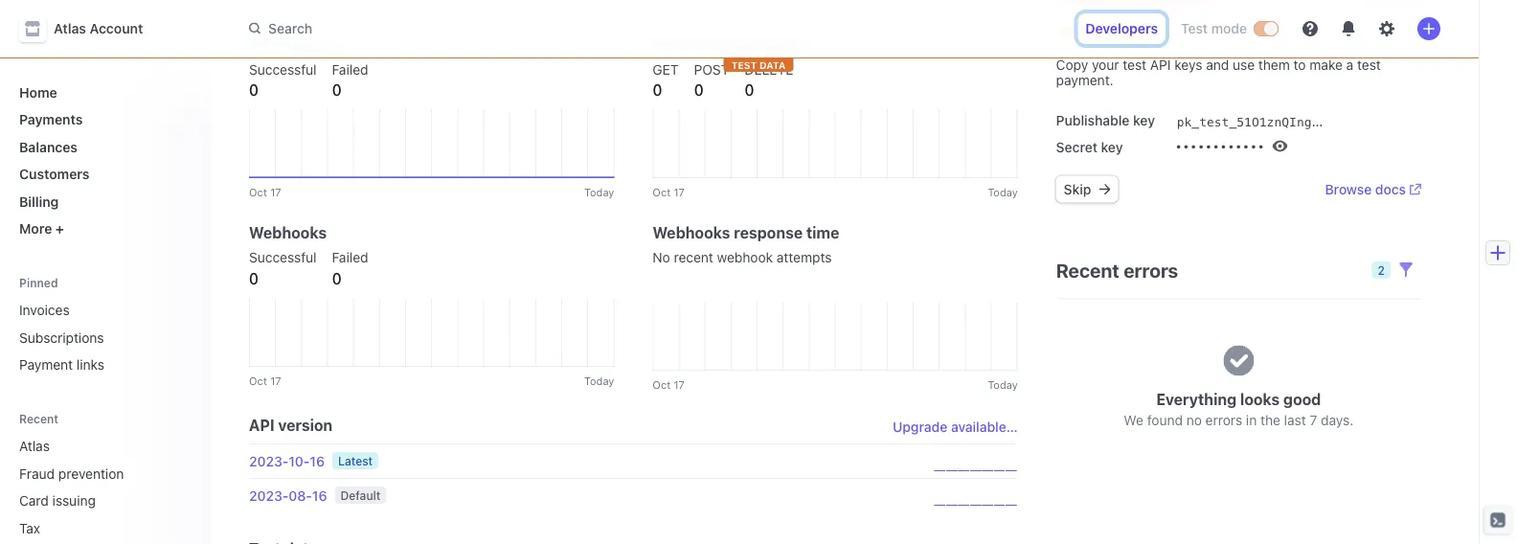 Task type: describe. For each thing, give the bounding box(es) containing it.
developers
[[1086, 21, 1158, 36]]

0 horizontal spatial errors
[[1124, 260, 1179, 282]]

payments link
[[11, 104, 195, 135]]

default
[[341, 489, 381, 502]]

webhook
[[717, 250, 773, 266]]

good
[[1284, 390, 1321, 409]]

use
[[1233, 57, 1255, 73]]

invoices
[[19, 302, 70, 318]]

more
[[19, 221, 52, 237]]

recent element
[[0, 431, 211, 544]]

last
[[1284, 412, 1307, 428]]

skip
[[1064, 182, 1092, 197]]

oct for webhooks
[[249, 375, 267, 388]]

••••••••••••
[[1175, 140, 1265, 155]]

today for response
[[988, 379, 1018, 391]]

0 for failed 0 0 button
[[332, 81, 342, 100]]

oct for webhooks response time
[[653, 379, 671, 391]]

pinned element
[[11, 295, 195, 380]]

api requests
[[249, 36, 344, 55]]

search
[[268, 20, 312, 36]]

recent navigation links element
[[0, 411, 211, 544]]

balances
[[19, 139, 78, 155]]

1 successful from the top
[[249, 62, 317, 78]]

home
[[19, 84, 57, 100]]

no recent webhook attempts
[[653, 250, 832, 266]]

2023- for 08-
[[249, 489, 289, 504]]

mode
[[1212, 21, 1247, 36]]

fraud
[[19, 466, 55, 481]]

requests
[[278, 36, 344, 55]]

get
[[653, 62, 679, 78]]

subscriptions
[[19, 330, 104, 345]]

today for requests
[[584, 186, 614, 199]]

test mode
[[1181, 21, 1247, 36]]

developers link
[[1078, 13, 1166, 44]]

2023- for 10-
[[249, 454, 289, 470]]

0 for 0 button related to successful 0
[[249, 81, 259, 100]]

api for api error distribution
[[653, 36, 678, 55]]

08-
[[289, 489, 312, 504]]

days.
[[1321, 412, 1354, 428]]

17 for api error distribution
[[674, 186, 685, 199]]

Search search field
[[238, 11, 778, 46]]

payment.
[[1056, 73, 1114, 89]]

to
[[1294, 57, 1306, 73]]

we
[[1124, 412, 1144, 428]]

latest
[[338, 455, 373, 468]]

errors inside everything looks good we found no errors in the last 7 days.
[[1206, 412, 1243, 428]]

0 button for post 0
[[694, 79, 704, 102]]

api for api requests
[[249, 36, 275, 55]]

version
[[278, 417, 333, 435]]

test
[[732, 59, 757, 70]]

fraud prevention link
[[11, 458, 169, 489]]

browse
[[1325, 182, 1372, 197]]

the
[[1261, 412, 1281, 428]]

subscriptions link
[[11, 322, 195, 353]]

2023-08-16 link
[[249, 487, 327, 506]]

settings image
[[1380, 21, 1395, 36]]

time
[[807, 224, 840, 242]]

upgrade available… button
[[893, 418, 1018, 437]]

today for error
[[988, 186, 1018, 199]]

0 for get 0 0 button
[[653, 81, 662, 100]]

tax link
[[11, 513, 169, 544]]

make
[[1310, 57, 1343, 73]]

atlas account
[[54, 21, 143, 36]]

home link
[[11, 77, 195, 108]]

payments
[[19, 112, 83, 127]]

browse docs
[[1325, 182, 1406, 197]]

delete 0
[[745, 62, 794, 100]]

2 successful from the top
[[249, 250, 317, 266]]

atlas for atlas
[[19, 438, 50, 454]]

2
[[1378, 264, 1385, 277]]

api inside copy your test api keys and use them to make a test payment.
[[1150, 57, 1171, 73]]

17 for webhooks response time
[[674, 379, 685, 391]]

everything
[[1157, 390, 1237, 409]]

api version
[[249, 417, 333, 435]]

more +
[[19, 221, 64, 237]]

2023-10-16
[[249, 454, 325, 470]]

atlas account button
[[19, 15, 162, 42]]

2023-08-16
[[249, 489, 327, 504]]

no
[[653, 250, 670, 266]]

no
[[1187, 412, 1202, 428]]

pk_test_51o1znqingjxucx1cxxdp41tej4hbcrq14chur button
[[1175, 111, 1518, 134]]

secret
[[1056, 139, 1098, 155]]

17 for api requests
[[270, 186, 281, 199]]

Search text field
[[238, 11, 778, 46]]

test
[[1181, 21, 1208, 36]]

key for secret key
[[1101, 139, 1123, 155]]

card issuing
[[19, 493, 96, 509]]

distribution
[[723, 36, 809, 55]]

10-
[[289, 454, 310, 470]]

invoices link
[[11, 295, 195, 326]]

attempts
[[777, 250, 832, 266]]

billing link
[[11, 186, 195, 217]]

0 button for successful 0
[[249, 79, 259, 102]]

payment links
[[19, 357, 104, 373]]

help image
[[1303, 21, 1318, 36]]

webhooks response time
[[653, 224, 840, 242]]

pinned
[[19, 276, 58, 290]]



Task type: vqa. For each thing, say whether or not it's contained in the screenshot.
API error distribution Oct
yes



Task type: locate. For each thing, give the bounding box(es) containing it.
recent for recent
[[19, 412, 59, 426]]

0 horizontal spatial test
[[1123, 57, 1147, 73]]

16 left default
[[312, 489, 327, 504]]

0 horizontal spatial atlas
[[19, 438, 50, 454]]

delete
[[745, 62, 794, 78]]

available…
[[951, 420, 1018, 435]]

test
[[1123, 57, 1147, 73], [1358, 57, 1381, 73]]

pinned navigation links element
[[11, 275, 195, 380]]

api left version in the bottom left of the page
[[249, 417, 275, 435]]

error
[[682, 36, 719, 55]]

upgrade available…
[[893, 420, 1018, 435]]

1 vertical spatial key
[[1101, 139, 1123, 155]]

0 button down test
[[745, 79, 754, 102]]

recent down payment
[[19, 412, 59, 426]]

atlas inside the atlas link
[[19, 438, 50, 454]]

recent
[[674, 250, 714, 266]]

0 button down get
[[653, 79, 662, 102]]

1 failed 0 from the top
[[332, 62, 368, 100]]

key down publishable key
[[1101, 139, 1123, 155]]

customers
[[19, 166, 90, 182]]

oct 17 for webhooks response time
[[653, 379, 685, 391]]

oct 17 for api error distribution
[[653, 186, 685, 199]]

3 0 button from the left
[[653, 79, 662, 102]]

test right your
[[1123, 57, 1147, 73]]

0 vertical spatial errors
[[1124, 260, 1179, 282]]

0 inside delete 0
[[745, 81, 754, 100]]

atlas for atlas account
[[54, 21, 86, 36]]

1 horizontal spatial atlas
[[54, 21, 86, 36]]

recent for recent errors
[[1056, 260, 1120, 282]]

them
[[1259, 57, 1290, 73]]

oct for api requests
[[249, 186, 267, 199]]

0 horizontal spatial recent
[[19, 412, 59, 426]]

0 vertical spatial atlas
[[54, 21, 86, 36]]

everything looks good we found no errors in the last 7 days.
[[1124, 390, 1354, 428]]

0 horizontal spatial key
[[1101, 139, 1123, 155]]

notifications image
[[1341, 21, 1357, 36]]

atlas up fraud
[[19, 438, 50, 454]]

recent errors
[[1056, 260, 1179, 282]]

oct for api error distribution
[[653, 186, 671, 199]]

webhooks for webhooks
[[249, 224, 327, 242]]

1 horizontal spatial test
[[1358, 57, 1381, 73]]

recent down skip button
[[1056, 260, 1120, 282]]

atlas left account
[[54, 21, 86, 36]]

webhooks for webhooks response time
[[653, 224, 730, 242]]

browse docs link
[[1325, 180, 1422, 199]]

0 horizontal spatial webhooks
[[249, 224, 327, 242]]

response
[[734, 224, 803, 242]]

today
[[584, 186, 614, 199], [988, 186, 1018, 199], [584, 375, 614, 388], [988, 379, 1018, 391]]

1 horizontal spatial errors
[[1206, 412, 1243, 428]]

0 vertical spatial failed 0
[[332, 62, 368, 100]]

api left "keys"
[[1150, 57, 1171, 73]]

test right a
[[1358, 57, 1381, 73]]

2 webhooks from the left
[[653, 224, 730, 242]]

upgrade
[[893, 420, 948, 435]]

1 vertical spatial successful
[[249, 250, 317, 266]]

0 for 0 button corresponding to delete 0
[[745, 81, 754, 100]]

2023-
[[249, 454, 289, 470], [249, 489, 289, 504]]

billing
[[19, 194, 59, 209]]

successful
[[249, 62, 317, 78], [249, 250, 317, 266]]

0 for 0 button related to post 0
[[694, 81, 704, 100]]

16 for 08-
[[312, 489, 327, 504]]

post
[[694, 62, 729, 78]]

2 0 button from the left
[[332, 79, 342, 102]]

4 0 button from the left
[[694, 79, 704, 102]]

1 2023- from the top
[[249, 454, 289, 470]]

tax
[[19, 520, 40, 536]]

core navigation links element
[[11, 77, 195, 244]]

figure
[[249, 110, 614, 179], [249, 110, 614, 179]]

2023- inside the 2023-10-16 link
[[249, 454, 289, 470]]

balances link
[[11, 131, 195, 162]]

docs
[[1376, 182, 1406, 197]]

1 vertical spatial atlas
[[19, 438, 50, 454]]

2 failed from the top
[[332, 250, 368, 266]]

data
[[760, 59, 786, 70]]

1 vertical spatial successful 0
[[249, 250, 317, 288]]

atlas inside atlas account button
[[54, 21, 86, 36]]

2023- down the 2023-10-16 link
[[249, 489, 289, 504]]

api up get
[[653, 36, 678, 55]]

2 2023- from the top
[[249, 489, 289, 504]]

1 vertical spatial failed
[[332, 250, 368, 266]]

16 for 10-
[[310, 454, 325, 470]]

successful 0
[[249, 62, 317, 100], [249, 250, 317, 288]]

api error distribution
[[653, 36, 809, 55]]

2 test from the left
[[1358, 57, 1381, 73]]

found
[[1147, 412, 1183, 428]]

5 0 button from the left
[[745, 79, 754, 102]]

0 vertical spatial failed
[[332, 62, 368, 78]]

0 button for failed 0
[[332, 79, 342, 102]]

0 button
[[249, 79, 259, 102], [332, 79, 342, 102], [653, 79, 662, 102], [694, 79, 704, 102], [745, 79, 754, 102]]

keys
[[1175, 57, 1203, 73]]

+
[[55, 221, 64, 237]]

your
[[1092, 57, 1119, 73]]

recent
[[1056, 260, 1120, 282], [19, 412, 59, 426]]

2023-10-16 link
[[249, 453, 325, 472]]

atlas link
[[11, 431, 169, 462]]

svg image
[[1099, 184, 1111, 196]]

1 horizontal spatial recent
[[1056, 260, 1120, 282]]

0 button down api requests on the top
[[249, 79, 259, 102]]

0 vertical spatial successful
[[249, 62, 317, 78]]

1 horizontal spatial key
[[1133, 113, 1155, 129]]

16 down version in the bottom left of the page
[[310, 454, 325, 470]]

17 for webhooks
[[270, 375, 281, 388]]

1 successful 0 from the top
[[249, 62, 317, 100]]

0 button for get 0
[[653, 79, 662, 102]]

payment
[[19, 357, 73, 373]]

1 vertical spatial 2023-
[[249, 489, 289, 504]]

webhooks
[[249, 224, 327, 242], [653, 224, 730, 242]]

prevention
[[58, 466, 124, 481]]

test data
[[732, 59, 786, 70]]

skip button
[[1056, 176, 1119, 203]]

2023- up 2023-08-16
[[249, 454, 289, 470]]

and
[[1206, 57, 1229, 73]]

a
[[1347, 57, 1354, 73]]

fraud prevention
[[19, 466, 124, 481]]

1 test from the left
[[1123, 57, 1147, 73]]

get 0
[[653, 62, 679, 100]]

copy your test api keys and use them to make a test payment.
[[1056, 57, 1381, 89]]

api down "search"
[[249, 36, 275, 55]]

2 failed 0 from the top
[[332, 250, 368, 288]]

issuing
[[52, 493, 96, 509]]

1 vertical spatial 16
[[312, 489, 327, 504]]

1 vertical spatial errors
[[1206, 412, 1243, 428]]

0 vertical spatial key
[[1133, 113, 1155, 129]]

0 vertical spatial 2023-
[[249, 454, 289, 470]]

atlas
[[54, 21, 86, 36], [19, 438, 50, 454]]

oct 17 for webhooks
[[249, 375, 281, 388]]

1 vertical spatial failed 0
[[332, 250, 368, 288]]

customers link
[[11, 159, 195, 190]]

in
[[1246, 412, 1257, 428]]

key right publishable
[[1133, 113, 1155, 129]]

0 button for delete 0
[[745, 79, 754, 102]]

17
[[270, 186, 281, 199], [674, 186, 685, 199], [270, 375, 281, 388], [674, 379, 685, 391]]

0 vertical spatial 16
[[310, 454, 325, 470]]

looks
[[1241, 390, 1280, 409]]

1 webhooks from the left
[[249, 224, 327, 242]]

post 0
[[694, 62, 729, 100]]

copy
[[1056, 57, 1089, 73]]

account
[[90, 21, 143, 36]]

•••••••••••• button
[[1168, 130, 1288, 157]]

oct 17 for api requests
[[249, 186, 281, 199]]

2 successful 0 from the top
[[249, 250, 317, 288]]

0 vertical spatial recent
[[1056, 260, 1120, 282]]

key for publishable key
[[1133, 113, 1155, 129]]

1 vertical spatial recent
[[19, 412, 59, 426]]

publishable
[[1056, 113, 1130, 129]]

publishable key
[[1056, 113, 1155, 129]]

api for api version
[[249, 417, 275, 435]]

0 button down requests
[[332, 79, 342, 102]]

2023- inside 2023-08-16 link
[[249, 489, 289, 504]]

links
[[76, 357, 104, 373]]

1 horizontal spatial webhooks
[[653, 224, 730, 242]]

1 0 button from the left
[[249, 79, 259, 102]]

7
[[1310, 412, 1318, 428]]

card issuing link
[[11, 485, 169, 516]]

0 button down post
[[694, 79, 704, 102]]

card
[[19, 493, 49, 509]]

0 inside the post 0
[[694, 81, 704, 100]]

pk_test_51o1znqingjxucx1cxxdp41tej4hbcrq14chur
[[1177, 115, 1518, 130]]

0 vertical spatial successful 0
[[249, 62, 317, 100]]

1 failed from the top
[[332, 62, 368, 78]]

0 inside get 0
[[653, 81, 662, 100]]

secret key
[[1056, 139, 1123, 155]]



